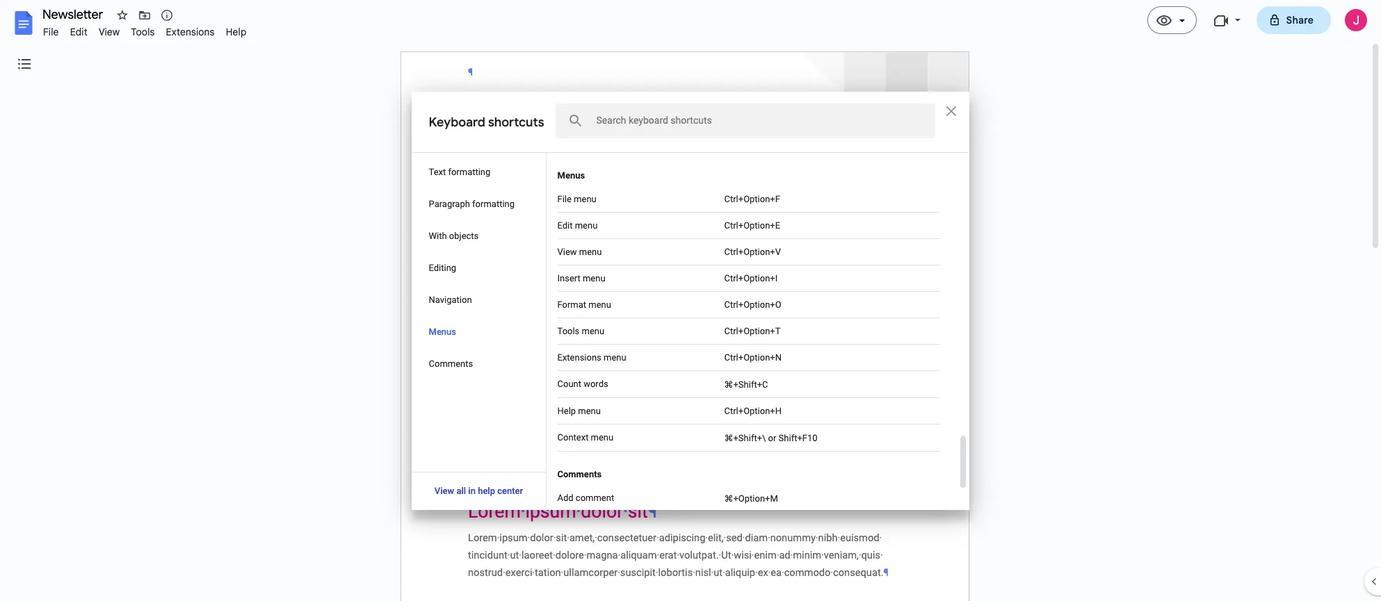 Task type: vqa. For each thing, say whether or not it's contained in the screenshot.
the edit menu
yes



Task type: describe. For each thing, give the bounding box(es) containing it.
ctrl+option+v element
[[725, 247, 781, 257]]

shortcuts
[[488, 114, 545, 130]]

extensions menu item
[[160, 24, 220, 40]]

with
[[429, 231, 447, 241]]

⌘+shift+c
[[725, 379, 768, 390]]

help for help menu
[[558, 406, 576, 416]]

ctrl+option+e
[[725, 220, 781, 231]]

view menu
[[558, 247, 602, 257]]

file menu item
[[38, 24, 64, 40]]

menu bar banner
[[0, 0, 1381, 601]]

ctrl+option+o element
[[725, 299, 782, 310]]

with objects
[[429, 231, 479, 241]]

menu for file menu
[[574, 194, 597, 204]]

file for file
[[43, 26, 59, 38]]

menus inside popular keyboard shortcuts element
[[558, 170, 585, 180]]

application containing newsletter
[[0, 0, 1381, 601]]

popular keyboard shortcuts element
[[547, 153, 969, 601]]

tools for tools menu
[[558, 326, 580, 336]]

view all in help center link
[[424, 479, 534, 502]]

navigation option
[[412, 283, 546, 315]]

⌘+shift+backslash or shift+f10 element
[[725, 433, 818, 443]]

objects
[[449, 231, 479, 241]]

newsletter element
[[38, 6, 1381, 27]]

keyboard shortcuts
[[429, 114, 545, 130]]

menu bar inside menu bar banner
[[38, 18, 252, 41]]

Search keyboard shortcuts text field
[[590, 104, 935, 136]]

menu for extensions menu
[[604, 352, 627, 363]]

navigation menu list box
[[412, 153, 546, 472]]

editing option
[[412, 251, 546, 283]]

file menu
[[558, 194, 597, 204]]

ctrl+option+f element
[[725, 194, 780, 204]]

tools menu item
[[125, 24, 160, 40]]

center
[[498, 486, 523, 496]]

menu for help menu
[[578, 406, 601, 416]]

newsletter
[[42, 7, 103, 22]]

comments inside 'option'
[[429, 358, 473, 369]]

edit menu
[[558, 220, 598, 231]]

help
[[478, 486, 495, 496]]

⌘+shift+\ or shift+f10
[[725, 433, 818, 443]]

⌘+shift+\
[[725, 433, 766, 443]]

ctrl+option+n element
[[725, 352, 782, 363]]

with objects option
[[412, 219, 546, 251]]

file for file menu
[[558, 194, 572, 204]]

insert
[[558, 273, 581, 283]]

search image
[[567, 112, 584, 129]]

text
[[429, 167, 446, 177]]



Task type: locate. For each thing, give the bounding box(es) containing it.
format
[[558, 299, 587, 310]]

0 horizontal spatial tools
[[131, 26, 155, 38]]

file left edit menu item at the left top of page
[[43, 26, 59, 38]]

0 vertical spatial comments
[[429, 358, 473, 369]]

0 vertical spatial tools
[[131, 26, 155, 38]]

ctrl+option+h
[[725, 406, 782, 416]]

comments inside popular keyboard shortcuts element
[[558, 469, 602, 479]]

count
[[558, 379, 582, 389]]

edit for edit menu
[[558, 220, 573, 231]]

1 vertical spatial view
[[558, 247, 577, 257]]

menus inside "option"
[[429, 326, 457, 337]]

menu up extensions menu
[[582, 326, 605, 336]]

edit
[[70, 26, 88, 38], [558, 220, 573, 231]]

0 horizontal spatial edit
[[70, 26, 88, 38]]

tools menu
[[558, 326, 605, 336]]

navigation
[[429, 294, 472, 305]]

edit down file menu
[[558, 220, 573, 231]]

⌘+option+m element
[[725, 493, 778, 504]]

extensions inside menu item
[[166, 26, 215, 38]]

extensions menu
[[558, 352, 627, 363]]

menu for format menu
[[589, 299, 612, 310]]

0 vertical spatial edit
[[70, 26, 88, 38]]

menu up the insert menu
[[579, 247, 602, 257]]

1 horizontal spatial view
[[435, 486, 455, 496]]

comments option
[[412, 347, 546, 379]]

words
[[584, 379, 609, 389]]

edit inside menu item
[[70, 26, 88, 38]]

formatting for text formatting
[[448, 167, 491, 177]]

1 vertical spatial help
[[558, 406, 576, 416]]

menu up edit menu
[[574, 194, 597, 204]]

tools inside menu item
[[131, 26, 155, 38]]

tools
[[131, 26, 155, 38], [558, 326, 580, 336]]

menu for insert menu
[[583, 273, 606, 283]]

1 vertical spatial file
[[558, 194, 572, 204]]

add comment
[[558, 493, 614, 503]]

menu up the "words"
[[604, 352, 627, 363]]

extensions left help menu item
[[166, 26, 215, 38]]

1 horizontal spatial tools
[[558, 326, 580, 336]]

help inside popular keyboard shortcuts element
[[558, 406, 576, 416]]

tools for tools
[[131, 26, 155, 38]]

1 horizontal spatial file
[[558, 194, 572, 204]]

count words
[[558, 379, 609, 389]]

formatting up with objects option
[[473, 199, 515, 209]]

help up context
[[558, 406, 576, 416]]

ctrl+option+e element
[[725, 220, 781, 231]]

menu bar containing file
[[38, 18, 252, 41]]

help right extensions menu item
[[226, 26, 247, 38]]

menus option
[[412, 315, 546, 347]]

all
[[457, 486, 466, 496]]

ctrl+option+i
[[725, 273, 778, 283]]

help inside menu item
[[226, 26, 247, 38]]

tools down star option
[[131, 26, 155, 38]]

1 vertical spatial comments
[[558, 469, 602, 479]]

text formatting option
[[412, 155, 546, 187]]

menu right the format
[[589, 299, 612, 310]]

extensions
[[166, 26, 215, 38], [558, 352, 602, 363]]

0 horizontal spatial menus
[[429, 326, 457, 337]]

formatting inside option
[[448, 167, 491, 177]]

0 vertical spatial menus
[[558, 170, 585, 180]]

application
[[0, 0, 1381, 601]]

keyboard
[[429, 114, 486, 130]]

paragraph formatting
[[429, 199, 515, 209]]

share
[[1286, 14, 1314, 26]]

ctrl+option+f
[[725, 194, 780, 204]]

extensions for extensions menu
[[558, 352, 602, 363]]

view for view all in help center
[[435, 486, 455, 496]]

edit inside popular keyboard shortcuts element
[[558, 220, 573, 231]]

ctrl+option+o
[[725, 299, 782, 310]]

menu for view menu
[[579, 247, 602, 257]]

help menu item
[[220, 24, 252, 40]]

tools inside popular keyboard shortcuts element
[[558, 326, 580, 336]]

extensions inside popular keyboard shortcuts element
[[558, 352, 602, 363]]

formatting inside option
[[473, 199, 515, 209]]

menu for tools menu
[[582, 326, 605, 336]]

1 vertical spatial tools
[[558, 326, 580, 336]]

edit down newsletter at the top left of the page
[[70, 26, 88, 38]]

1 horizontal spatial comments
[[558, 469, 602, 479]]

ctrl+option+i element
[[725, 273, 778, 283]]

0 horizontal spatial help
[[226, 26, 247, 38]]

formatting right text
[[448, 167, 491, 177]]

ctrl+option+t element
[[725, 326, 781, 336]]

view down star option
[[99, 26, 120, 38]]

share button
[[1256, 6, 1331, 34]]

view up insert
[[558, 247, 577, 257]]

2 horizontal spatial view
[[558, 247, 577, 257]]

view for view
[[99, 26, 120, 38]]

comments
[[429, 358, 473, 369], [558, 469, 602, 479]]

menu up view menu
[[575, 220, 598, 231]]

help menu
[[558, 406, 601, 416]]

formatting for paragraph formatting
[[473, 199, 515, 209]]

0 horizontal spatial view
[[99, 26, 120, 38]]

paragraph
[[429, 199, 470, 209]]

or
[[768, 433, 777, 443]]

0 vertical spatial help
[[226, 26, 247, 38]]

comments down menus "option"
[[429, 358, 473, 369]]

shift+f10
[[779, 433, 818, 443]]

extensions down tools menu
[[558, 352, 602, 363]]

0 vertical spatial file
[[43, 26, 59, 38]]

comment
[[576, 493, 614, 503]]

2 vertical spatial view
[[435, 486, 455, 496]]

in
[[469, 486, 476, 496]]

context
[[558, 432, 589, 443]]

view
[[99, 26, 120, 38], [558, 247, 577, 257], [435, 486, 455, 496]]

1 vertical spatial edit
[[558, 220, 573, 231]]

1 horizontal spatial extensions
[[558, 352, 602, 363]]

help
[[226, 26, 247, 38], [558, 406, 576, 416]]

search element
[[567, 112, 584, 129]]

editing
[[429, 263, 457, 273]]

0 vertical spatial extensions
[[166, 26, 215, 38]]

menu right insert
[[583, 273, 606, 283]]

format menu
[[558, 299, 612, 310]]

1 horizontal spatial edit
[[558, 220, 573, 231]]

file
[[43, 26, 59, 38], [558, 194, 572, 204]]

view inside menu item
[[99, 26, 120, 38]]

0 vertical spatial view
[[99, 26, 120, 38]]

text formatting
[[429, 167, 491, 177]]

1 vertical spatial formatting
[[473, 199, 515, 209]]

file up edit menu
[[558, 194, 572, 204]]

⌘+shift+c element
[[725, 379, 768, 390]]

menu bar
[[38, 18, 252, 41]]

ctrl+option+v
[[725, 247, 781, 257]]

file inside popular keyboard shortcuts element
[[558, 194, 572, 204]]

menus down navigation
[[429, 326, 457, 337]]

add
[[558, 493, 574, 503]]

ctrl+option+n
[[725, 352, 782, 363]]

comments up add comment
[[558, 469, 602, 479]]

edit for edit
[[70, 26, 88, 38]]

⌘+option+m
[[725, 493, 778, 504]]

help for help
[[226, 26, 247, 38]]

view inside popular keyboard shortcuts element
[[558, 247, 577, 257]]

0 horizontal spatial comments
[[429, 358, 473, 369]]

edit menu item
[[64, 24, 93, 40]]

tools down the format
[[558, 326, 580, 336]]

view left all
[[435, 486, 455, 496]]

view menu item
[[93, 24, 125, 40]]

menu for context menu
[[591, 432, 614, 443]]

extensions for extensions
[[166, 26, 215, 38]]

0 horizontal spatial extensions
[[166, 26, 215, 38]]

file inside menu item
[[43, 26, 59, 38]]

paragraph formatting option
[[412, 187, 546, 219]]

0 horizontal spatial file
[[43, 26, 59, 38]]

menu right context
[[591, 432, 614, 443]]

view for view menu
[[558, 247, 577, 257]]

menu for edit menu
[[575, 220, 598, 231]]

1 vertical spatial menus
[[429, 326, 457, 337]]

1 vertical spatial extensions
[[558, 352, 602, 363]]

0 vertical spatial formatting
[[448, 167, 491, 177]]

Star checkbox
[[113, 6, 132, 25]]

ctrl+option+h element
[[725, 406, 782, 416]]

insert menu
[[558, 273, 606, 283]]

1 horizontal spatial menus
[[558, 170, 585, 180]]

menu up context menu
[[578, 406, 601, 416]]

view all in help center
[[435, 486, 523, 496]]

menus up file menu
[[558, 170, 585, 180]]

1 horizontal spatial help
[[558, 406, 576, 416]]

close image
[[946, 106, 956, 116]]

context menu
[[558, 432, 614, 443]]

menus
[[558, 170, 585, 180], [429, 326, 457, 337]]

formatting
[[448, 167, 491, 177], [473, 199, 515, 209]]

ctrl+option+t
[[725, 326, 781, 336]]

menu
[[574, 194, 597, 204], [575, 220, 598, 231], [579, 247, 602, 257], [583, 273, 606, 283], [589, 299, 612, 310], [582, 326, 605, 336], [604, 352, 627, 363], [578, 406, 601, 416], [591, 432, 614, 443]]



